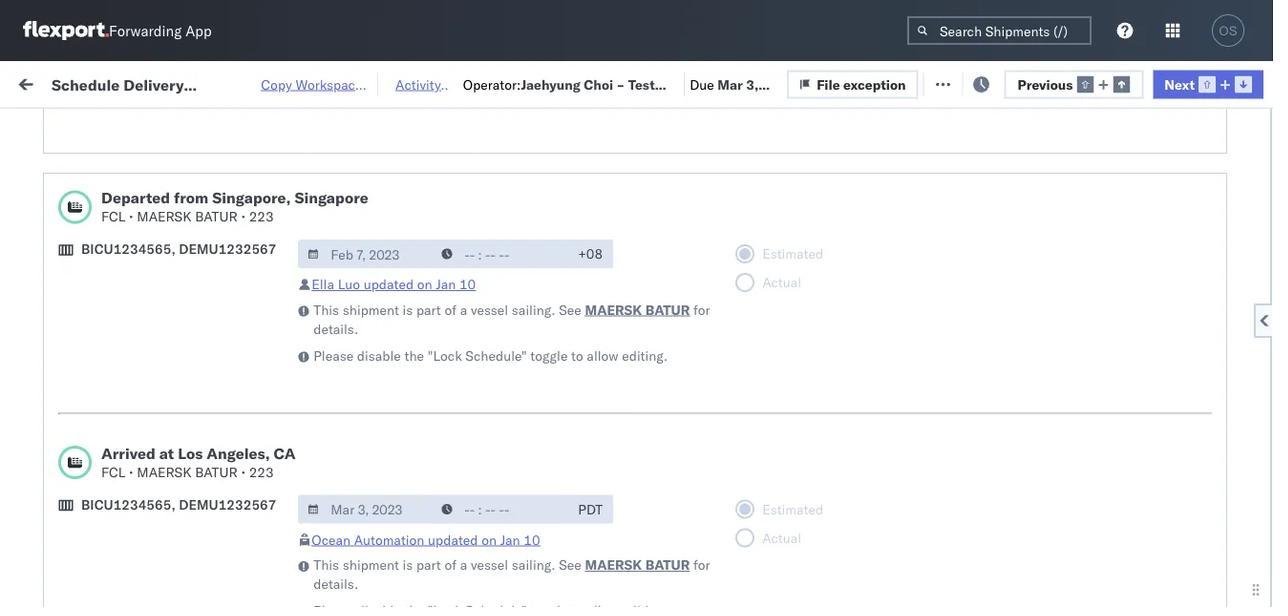 Task type: locate. For each thing, give the bounding box(es) containing it.
2 lcl from the top
[[627, 361, 651, 377]]

2 bicu1234565, demu1232567 from the top
[[81, 496, 276, 513]]

lcl right allow
[[627, 361, 651, 377]]

1 vertical spatial confirm pickup from los angeles, ca link
[[44, 349, 271, 387]]

maersk batur link down the pdt
[[585, 556, 690, 575]]

ocean lcl right to in the bottom left of the page
[[585, 361, 651, 377]]

upload inside upload customs clearance documents
[[44, 140, 87, 157]]

21, down "20," on the left
[[424, 192, 445, 209]]

delivery for confirm
[[96, 402, 145, 418]]

2 schedule from the top
[[44, 234, 100, 250]]

0 vertical spatial bicu1234565, 
[[1177, 528, 1273, 545]]

upload
[[44, 140, 87, 157], [44, 444, 87, 460]]

1 for from the top
[[694, 301, 710, 318]]

1:59 am cst, feb 24, 2023
[[308, 319, 483, 335]]

1 223 from the top
[[249, 208, 274, 225]]

bicu1234565,  for 2nd schedule pickup from los angeles, ca link from the bottom of the page
[[1177, 528, 1273, 545]]

los
[[180, 182, 201, 199], [180, 266, 201, 283], [172, 308, 194, 325], [172, 350, 194, 367], [178, 444, 203, 463], [180, 476, 201, 493], [180, 518, 201, 535], [180, 560, 201, 577]]

maersk inside arrived at los angeles, ca fcl • maersk batur • 223
[[137, 464, 192, 480]]

cst, down 11:30 am cst, feb 24, 2023
[[365, 403, 395, 419]]

5 resize handle column header from the left
[[800, 148, 823, 608]]

1 vertical spatial details.
[[314, 576, 358, 593]]

filtered by:
[[19, 117, 88, 134]]

cst, down deadline button
[[364, 192, 394, 209]]

1 vertical spatial shipment
[[343, 557, 399, 574]]

2023 down "28,"
[[443, 529, 476, 545]]

2 223 from the top
[[249, 464, 274, 480]]

deadline button
[[298, 152, 489, 171]]

batur inside arrived at los angeles, ca fcl • maersk batur • 223
[[195, 464, 238, 480]]

9:30 pm cst, feb 21, 2023 for schedule pickup from los angeles, ca
[[308, 192, 482, 209]]

operator: jaehyung choi - test destination agent
[[463, 76, 655, 112]]

1 vertical spatial bicu1234565, demu1232567
[[81, 496, 276, 513]]

confirm pickup from los angeles, ca button for 1:59 am cst, feb 24, 2023
[[44, 307, 271, 347]]

flex-2150210 button
[[1024, 146, 1158, 172], [1024, 146, 1158, 172]]

shipment down automation
[[343, 557, 399, 574]]

demo for fifth schedule pickup from los angeles, ca link from the top of the page
[[762, 571, 798, 587]]

for for arrived at los angeles, ca
[[694, 557, 710, 574]]

1:59 for confirm pickup from los angeles, ca link for 1:59
[[308, 319, 337, 335]]

consignee
[[833, 156, 888, 171], [797, 277, 861, 293], [797, 403, 861, 419], [921, 403, 985, 419], [801, 487, 865, 503], [801, 529, 865, 545], [801, 571, 865, 587]]

this shipment is part of a vessel sailing. see maersk batur up "schedule""
[[314, 301, 690, 318]]

1 a from the top
[[460, 301, 467, 318]]

Search Work text field
[[632, 68, 840, 97]]

feb down deadline button
[[397, 192, 421, 209]]

-- : -- -- text field up ocean automation updated on jan 10 button
[[432, 495, 568, 524]]

3 maeu1234567 from the top
[[1177, 360, 1273, 377]]

los for 4th schedule pickup from los angeles, ca link from the bottom of the page
[[180, 266, 201, 283]]

1 vertical spatial mar
[[399, 529, 424, 545]]

1 vertical spatial bicu1234565, 
[[1177, 570, 1273, 587]]

schedule inside 'button'
[[44, 234, 100, 250]]

11:30 am cst, feb 24, 2023
[[308, 361, 491, 377]]

part down ocean automation updated on jan 10 button
[[416, 557, 441, 574]]

is
[[403, 301, 413, 318], [403, 557, 413, 574]]

6 resize handle column header from the left
[[992, 148, 1014, 608]]

4 ocean fcl from the top
[[585, 487, 651, 503]]

223
[[249, 208, 274, 225], [249, 464, 274, 480]]

this shipment is part of a vessel sailing. see maersk batur down ocean automation updated on jan 10
[[314, 557, 690, 574]]

ocean lcl down mode
[[585, 235, 651, 251]]

bookings
[[709, 277, 765, 293], [709, 403, 765, 419], [833, 403, 889, 419]]

schedule pickup from los angeles, ca for 3rd schedule pickup from los angeles, ca button
[[44, 518, 257, 554]]

1 vertical spatial at
[[159, 444, 174, 463]]

0 vertical spatial for
[[694, 301, 710, 318]]

angeles,
[[205, 182, 257, 199], [205, 266, 257, 283], [197, 308, 250, 325], [197, 350, 250, 367], [207, 444, 270, 463], [205, 476, 257, 493], [205, 518, 257, 535], [205, 560, 257, 577]]

1 horizontal spatial exception
[[975, 74, 1037, 91]]

2 vertical spatial pm
[[340, 235, 361, 251]]

9:30
[[308, 192, 337, 209], [308, 235, 337, 251]]

1 vertical spatial 2:00
[[308, 403, 337, 419]]

details. for arrived at los angeles, ca
[[314, 576, 358, 593]]

1 details. from the top
[[314, 320, 358, 337]]

my
[[19, 69, 49, 96]]

1 horizontal spatial integration
[[833, 150, 899, 167]]

from
[[149, 182, 177, 199], [174, 188, 209, 207], [149, 266, 177, 283], [141, 308, 169, 325], [141, 350, 169, 367], [149, 476, 177, 493], [149, 518, 177, 535], [149, 560, 177, 577]]

0 vertical spatial 10
[[459, 276, 476, 293]]

confirm pickup from los angeles, ca button down the schedule delivery appointment 'button'
[[44, 307, 271, 347]]

2 vertical spatial on
[[482, 532, 497, 548]]

10
[[459, 276, 476, 293], [524, 532, 540, 548]]

4 resize handle column header from the left
[[676, 148, 699, 608]]

see
[[559, 301, 582, 318], [559, 557, 582, 574]]

feb up the the
[[399, 319, 422, 335]]

2 9:30 from the top
[[308, 235, 337, 251]]

flex-
[[1055, 150, 1096, 167], [1055, 403, 1096, 419]]

1 vertical spatial sailing.
[[512, 557, 556, 574]]

mar down '1:59 am cst, feb 28, 2023'
[[399, 529, 424, 545]]

for details. down ocean automation updated on jan 10
[[314, 557, 710, 593]]

2 flexport from the top
[[709, 529, 759, 545]]

2 this from the top
[[314, 557, 339, 574]]

1 vertical spatial upload
[[44, 444, 87, 460]]

3 confirm from the top
[[44, 402, 93, 418]]

schedule pickup from los angeles, ca button
[[44, 181, 271, 221], [44, 265, 271, 305], [44, 517, 271, 557], [44, 559, 271, 599]]

9:30 for schedule pickup from los angeles, ca
[[308, 192, 337, 209]]

schedule for 4th schedule pickup from los angeles, ca link from the bottom of the page
[[44, 266, 100, 283]]

1 flex- from the top
[[1055, 150, 1096, 167]]

maersk batur link up the editing. at the bottom of page
[[585, 300, 690, 320]]

confirm delivery
[[44, 402, 145, 418]]

test inside operator: jaehyung choi - test destination agent
[[628, 76, 655, 92]]

los inside arrived at los angeles, ca fcl • maersk batur • 223
[[178, 444, 203, 463]]

confirm pickup from los angeles, ca link for 11:30
[[44, 349, 271, 387]]

1 9:30 pm cst, feb 21, 2023 from the top
[[308, 192, 482, 209]]

pm for schedule pickup from los angeles, ca
[[340, 192, 361, 209]]

0 vertical spatial 21,
[[424, 192, 445, 209]]

demo
[[762, 487, 798, 503], [762, 529, 798, 545], [762, 571, 798, 587]]

see down the pdt
[[559, 557, 582, 574]]

1 vertical spatial jan
[[500, 532, 520, 548]]

1 upload from the top
[[44, 140, 87, 157]]

1 vessel from the top
[[471, 301, 508, 318]]

file exception down search shipments (/) text box
[[948, 74, 1037, 91]]

details. up please
[[314, 320, 358, 337]]

at inside arrived at los angeles, ca fcl • maersk batur • 223
[[159, 444, 174, 463]]

this down ella
[[314, 301, 339, 318]]

1 see from the top
[[559, 301, 582, 318]]

bicu1234565,  for fifth schedule pickup from los angeles, ca link from the top of the page
[[1177, 570, 1273, 587]]

lcl for 9:30 pm cst, feb 21, 2023
[[627, 235, 651, 251]]

bicu1234565, demu1232567 for at
[[81, 496, 276, 513]]

1 shipment from the top
[[343, 301, 399, 318]]

9:30 up ella
[[308, 235, 337, 251]]

2 confirm from the top
[[44, 350, 93, 367]]

-- : -- -- text field up 22,
[[432, 240, 568, 268]]

updated for arrived at los angeles, ca
[[428, 532, 478, 548]]

2 sailing. from the top
[[512, 557, 556, 574]]

shipment for arrived at los angeles, ca
[[343, 557, 399, 574]]

1 vertical spatial ocean lcl
[[585, 361, 651, 377]]

exception up consignee 'button'
[[844, 76, 906, 92]]

confirm pickup from los angeles, ca up confirm delivery
[[44, 350, 250, 386]]

2 a from the top
[[460, 557, 467, 574]]

shipment up 1:59 am cst, feb 24, 2023
[[343, 301, 399, 318]]

2 shipment from the top
[[343, 557, 399, 574]]

Search Shipments (/) text field
[[907, 16, 1092, 45]]

2 vertical spatial mar
[[399, 571, 424, 587]]

this down mmm d, yyyy text box on the left of page
[[314, 557, 339, 574]]

deadline
[[308, 156, 354, 171]]

lcl right +08
[[627, 235, 651, 251]]

shipment for departed from singapore, singapore
[[343, 301, 399, 318]]

3, right due at right
[[746, 76, 759, 92]]

1 horizontal spatial updated
[[428, 532, 478, 548]]

0 vertical spatial confirm pickup from los angeles, ca
[[44, 308, 250, 344]]

for details. up "schedule""
[[314, 301, 710, 337]]

pickup for confirm pickup from los angeles, ca button related to 1:59 am cst, feb 24, 2023
[[96, 308, 137, 325]]

•
[[129, 208, 133, 225], [241, 208, 246, 225], [129, 464, 133, 480], [241, 464, 246, 480]]

1 vertical spatial 24,
[[434, 361, 454, 377]]

am up automation
[[340, 487, 362, 503]]

client
[[709, 156, 740, 171]]

of down 22,
[[445, 301, 457, 318]]

1 -- : -- -- text field from the top
[[432, 240, 568, 268]]

1 21, from the top
[[424, 192, 445, 209]]

1 vertical spatial this
[[314, 557, 339, 574]]

test
[[628, 76, 655, 92], [778, 150, 803, 167], [902, 150, 928, 167], [787, 235, 812, 251], [768, 277, 793, 293], [768, 403, 793, 419], [892, 403, 918, 419]]

2 vertical spatial flexport
[[709, 571, 759, 587]]

1 9:30 from the top
[[308, 192, 337, 209]]

0 vertical spatial this shipment is part of a vessel sailing. see maersk batur
[[314, 301, 690, 318]]

confirm pickup from los angeles, ca link
[[44, 307, 271, 345], [44, 349, 271, 387]]

a up "lock
[[460, 301, 467, 318]]

a
[[460, 301, 467, 318], [460, 557, 467, 574]]

1 horizontal spatial on
[[997, 150, 1017, 167]]

due
[[690, 76, 714, 92]]

1 maeu1234567 from the top
[[1177, 192, 1273, 209]]

vessel down ocean automation updated on jan 10 button
[[471, 557, 508, 574]]

5 ocean fcl from the top
[[585, 529, 651, 545]]

ocean fcl for 4th schedule pickup from los angeles, ca link from the bottom of the page
[[585, 277, 651, 293]]

bicu1234565, demu1232567 for from
[[81, 241, 276, 257]]

cst, up ella luo updated on jan 10 button
[[364, 235, 394, 251]]

2 vertical spatial confirm
[[44, 402, 93, 418]]

0 horizontal spatial file exception
[[817, 76, 906, 92]]

2 this shipment is part of a vessel sailing. see maersk batur from the top
[[314, 557, 690, 574]]

5 schedule from the top
[[44, 518, 100, 535]]

1 vertical spatial confirm pickup from los angeles, ca button
[[44, 349, 271, 389]]

bookings for 2:00 am cst, feb 25, 2023
[[709, 403, 765, 419]]

proof
[[91, 444, 123, 460]]

5 schedule pickup from los angeles, ca from the top
[[44, 560, 257, 596]]

0 vertical spatial 3,
[[746, 76, 759, 92]]

21,
[[424, 192, 445, 209], [424, 235, 445, 251]]

see up to in the bottom left of the page
[[559, 301, 582, 318]]

1 vertical spatial part
[[416, 557, 441, 574]]

at right arrived
[[159, 444, 174, 463]]

1 bicu1234565, demu1232567 from the top
[[81, 241, 276, 257]]

1 vertical spatial updated
[[428, 532, 478, 548]]

delivery
[[104, 234, 153, 250], [96, 402, 145, 418], [142, 444, 191, 460]]

angeles, inside arrived at los angeles, ca fcl • maersk batur • 223
[[207, 444, 270, 463]]

vessel for departed from singapore, singapore
[[471, 301, 508, 318]]

3, down ocean automation updated on jan 10
[[427, 571, 440, 587]]

8 resize handle column header from the left
[[1239, 148, 1262, 608]]

part down 22,
[[416, 301, 441, 318]]

0 vertical spatial mar
[[718, 76, 743, 92]]

0 vertical spatial flex-
[[1055, 150, 1096, 167]]

consignee inside 'button'
[[833, 156, 888, 171]]

feb left "20," on the left
[[397, 150, 421, 167]]

0 vertical spatial confirm pickup from los angeles, ca link
[[44, 307, 271, 345]]

1 this from the top
[[314, 301, 339, 318]]

ocean
[[585, 235, 624, 251], [585, 277, 624, 293], [585, 319, 624, 335], [585, 361, 624, 377], [585, 403, 624, 419], [585, 487, 624, 503], [585, 529, 624, 545], [312, 532, 351, 548], [585, 571, 624, 587]]

ocean lcl for 9:30 pm cst, feb 21, 2023
[[585, 235, 651, 251]]

0 horizontal spatial updated
[[364, 276, 414, 293]]

jan for arrived at los angeles, ca
[[500, 532, 520, 548]]

resize handle column header for workitem
[[273, 148, 296, 608]]

at
[[379, 74, 391, 91], [159, 444, 174, 463]]

1:59
[[718, 95, 747, 112], [308, 277, 337, 293], [308, 319, 337, 335], [308, 487, 337, 503], [308, 529, 337, 545], [308, 571, 337, 587]]

2 ocean fcl from the top
[[585, 319, 651, 335]]

is down ocean automation updated on jan 10 button
[[403, 557, 413, 574]]

2 maeu1234567 from the top
[[1177, 234, 1273, 251]]

2 ag from the left
[[1020, 150, 1038, 167]]

file exception up consignee 'button'
[[817, 76, 906, 92]]

maeu1234567 for schedule pickup from los angeles, ca
[[1177, 192, 1273, 209]]

mar right due at right
[[718, 76, 743, 92]]

0 vertical spatial 9:30 pm cst, feb 21, 2023
[[308, 192, 482, 209]]

0 vertical spatial lcl
[[627, 235, 651, 251]]

0 vertical spatial confirm
[[44, 308, 93, 325]]

0 vertical spatial delivery
[[104, 234, 153, 250]]

21, up 22,
[[424, 235, 445, 251]]

(0)
[[310, 74, 334, 91]]

2 vertical spatial flexport demo consignee
[[709, 571, 865, 587]]

delivery inside 'button'
[[104, 234, 153, 250]]

pm up 'singapore'
[[340, 150, 361, 167]]

2 is from the top
[[403, 557, 413, 574]]

feb
[[397, 150, 421, 167], [397, 192, 421, 209], [397, 235, 421, 251], [399, 277, 422, 293], [399, 319, 422, 335], [407, 361, 430, 377], [399, 403, 422, 419], [399, 487, 422, 503]]

0 vertical spatial updated
[[364, 276, 414, 293]]

0 vertical spatial upload
[[44, 140, 87, 157]]

integration test account - on ag
[[709, 150, 914, 167], [833, 150, 1038, 167]]

0 vertical spatial on
[[467, 74, 482, 91]]

honeywell
[[709, 235, 772, 251]]

los for fifth schedule pickup from los angeles, ca link from the top of the page
[[180, 560, 201, 577]]

confirm pickup from los angeles, ca link down the schedule delivery appointment 'button'
[[44, 307, 271, 345]]

0 vertical spatial 24,
[[425, 319, 446, 335]]

to
[[571, 347, 583, 364]]

1 2:00 from the top
[[308, 150, 337, 167]]

container numbers
[[1177, 149, 1228, 178]]

confirm pickup from los angeles, ca link up confirm delivery
[[44, 349, 271, 387]]

on for arrived at los angeles, ca
[[482, 532, 497, 548]]

of inside button
[[127, 444, 139, 460]]

upload for upload proof of delivery
[[44, 444, 87, 460]]

2:00 down 11:30
[[308, 403, 337, 419]]

for details. for departed from singapore, singapore
[[314, 301, 710, 337]]

maersk down arrived
[[137, 464, 192, 480]]

1 horizontal spatial ag
[[1020, 150, 1038, 167]]

24, right the the
[[434, 361, 454, 377]]

2023 right 22,
[[449, 277, 483, 293]]

1 this shipment is part of a vessel sailing. see maersk batur from the top
[[314, 301, 690, 318]]

numbers
[[1177, 164, 1224, 178]]

schedule for schedule delivery appointment link
[[44, 234, 100, 250]]

1 pm from the top
[[340, 150, 361, 167]]

upload customs clearance documents link
[[44, 139, 271, 177]]

1 horizontal spatial at
[[379, 74, 391, 91]]

0 vertical spatial a
[[460, 301, 467, 318]]

0 vertical spatial flexport
[[709, 487, 759, 503]]

lcl for 11:30 am cst, feb 24, 2023
[[627, 361, 651, 377]]

1 vertical spatial demo
[[762, 529, 798, 545]]

details. down automation
[[314, 576, 358, 593]]

file exception button
[[918, 68, 1049, 97], [918, 68, 1049, 97], [787, 70, 918, 99], [787, 70, 918, 99]]

1 is from the top
[[403, 301, 413, 318]]

confirm
[[44, 308, 93, 325], [44, 350, 93, 367], [44, 402, 93, 418]]

mar for 1st schedule pickup from los angeles, ca button from the bottom of the page
[[399, 571, 424, 587]]

am up client name 'button'
[[750, 95, 772, 112]]

9:30 pm cst, feb 21, 2023
[[308, 192, 482, 209], [308, 235, 482, 251]]

0 vertical spatial see
[[559, 301, 582, 318]]

workitem button
[[11, 152, 277, 171]]

9:30 for schedule delivery appointment
[[308, 235, 337, 251]]

maeu1234567 for schedule delivery appointment
[[1177, 234, 1273, 251]]

mar down ocean automation updated on jan 10 button
[[399, 571, 424, 587]]

1 vertical spatial for details.
[[314, 557, 710, 593]]

1 vertical spatial 1:59 am cst, mar 3, 2023
[[308, 571, 476, 587]]

confirm pickup from los angeles, ca down the schedule delivery appointment 'button'
[[44, 308, 250, 344]]

1 confirm from the top
[[44, 308, 93, 325]]

0 vertical spatial shipment
[[343, 301, 399, 318]]

forwarding app
[[109, 21, 212, 40]]

1 vertical spatial for
[[694, 557, 710, 574]]

3 flexport from the top
[[709, 571, 759, 587]]

upload left proof
[[44, 444, 87, 460]]

pm down deadline
[[340, 192, 361, 209]]

ca inside arrived at los angeles, ca fcl • maersk batur • 223
[[274, 444, 296, 463]]

2:00 am cst, feb 25, 2023
[[308, 403, 483, 419]]

2 on from the left
[[997, 150, 1017, 167]]

air
[[585, 150, 602, 167]]

20,
[[424, 150, 445, 167]]

updated down mmm d, yyyy text field
[[364, 276, 414, 293]]

1 vertical spatial confirm pickup from los angeles, ca
[[44, 350, 250, 386]]

0 vertical spatial maersk batur link
[[585, 300, 690, 320]]

3, down "28,"
[[427, 529, 440, 545]]

2 integration test account - on ag from the left
[[833, 150, 1038, 167]]

2023 down ocean automation updated on jan 10 button
[[443, 571, 476, 587]]

0 vertical spatial sailing.
[[512, 301, 556, 318]]

2 upload from the top
[[44, 444, 87, 460]]

1 vertical spatial flex-
[[1055, 403, 1096, 419]]

this for arrived at los angeles, ca
[[314, 557, 339, 574]]

ca
[[44, 201, 62, 218], [44, 285, 62, 302], [44, 327, 62, 344], [44, 369, 62, 386], [274, 444, 296, 463], [44, 495, 62, 512], [44, 537, 62, 554], [44, 579, 62, 596]]

10 for arrived at los angeles, ca
[[524, 532, 540, 548]]

confirm inside confirm delivery link
[[44, 402, 93, 418]]

shipment
[[343, 301, 399, 318], [343, 557, 399, 574]]

confirm pickup from los angeles, ca button up confirm delivery
[[44, 349, 271, 389]]

flex- for 2150210
[[1055, 150, 1096, 167]]

0 vertical spatial pm
[[340, 150, 361, 167]]

2 21, from the top
[[424, 235, 445, 251]]

1 vertical spatial 21,
[[424, 235, 445, 251]]

container
[[1177, 149, 1228, 163]]

schedule for fifth schedule pickup from los angeles, ca link from the bottom
[[44, 182, 100, 199]]

3 schedule from the top
[[44, 266, 100, 283]]

action
[[1208, 74, 1250, 91]]

work
[[207, 74, 241, 91]]

223 inside arrived at los angeles, ca fcl • maersk batur • 223
[[249, 464, 274, 480]]

1 vertical spatial delivery
[[96, 402, 145, 418]]

1 sailing. from the top
[[512, 301, 556, 318]]

1 vertical spatial pm
[[340, 192, 361, 209]]

los for 2nd schedule pickup from los angeles, ca link from the bottom of the page
[[180, 518, 201, 535]]

2 details. from the top
[[314, 576, 358, 593]]

am right ella
[[340, 277, 362, 293]]

2 pm from the top
[[340, 192, 361, 209]]

21, for schedule delivery appointment
[[424, 235, 445, 251]]

0 vertical spatial this
[[314, 301, 339, 318]]

at left risk
[[379, 74, 391, 91]]

0 vertical spatial confirm pickup from los angeles, ca button
[[44, 307, 271, 347]]

1 schedule pickup from los angeles, ca link from the top
[[44, 181, 271, 219]]

0 vertical spatial at
[[379, 74, 391, 91]]

bicu1234565, demu1232567 down arrived at los angeles, ca fcl • maersk batur • 223
[[81, 496, 276, 513]]

1 1:59 am cst, mar 3, 2023 from the top
[[308, 529, 476, 545]]

editing.
[[622, 347, 668, 364]]

1 vertical spatial on
[[417, 276, 432, 293]]

0 horizontal spatial at
[[159, 444, 174, 463]]

2 ocean lcl from the top
[[585, 361, 651, 377]]

0 vertical spatial 2:00
[[308, 150, 337, 167]]

delivery for schedule
[[104, 234, 153, 250]]

of
[[445, 301, 457, 318], [127, 444, 139, 460], [445, 557, 457, 574]]

2 schedule pickup from los angeles, ca link from the top
[[44, 265, 271, 303]]

6 schedule from the top
[[44, 560, 100, 577]]

2:00
[[308, 150, 337, 167], [308, 403, 337, 419]]

2 flexport demo consignee from the top
[[709, 529, 865, 545]]

upload up documents
[[44, 140, 87, 157]]

2 vertical spatial delivery
[[142, 444, 191, 460]]

flex-1911408
[[1055, 403, 1154, 419]]

21, for schedule pickup from los angeles, ca
[[424, 192, 445, 209]]

my work
[[19, 69, 104, 96]]

1 vertical spatial 9:30
[[308, 235, 337, 251]]

3 schedule pickup from los angeles, ca from the top
[[44, 476, 257, 512]]

2 -- : -- -- text field from the top
[[432, 495, 568, 524]]

flex-1911408 button
[[1024, 398, 1158, 425], [1024, 398, 1158, 425]]

mar for 3rd schedule pickup from los angeles, ca button
[[399, 529, 424, 545]]

is for departed from singapore, singapore
[[403, 301, 413, 318]]

confirm pickup from los angeles, ca for 1:59
[[44, 308, 250, 344]]

2 resize handle column header from the left
[[485, 148, 508, 608]]

2 maersk batur link from the top
[[585, 556, 690, 575]]

this for departed from singapore, singapore
[[314, 301, 339, 318]]

2 bicu1234565,  from the top
[[1177, 570, 1273, 587]]

schedule pickup from los angeles, ca link
[[44, 181, 271, 219], [44, 265, 271, 303], [44, 475, 271, 513], [44, 517, 271, 555], [44, 559, 271, 597]]

1 vertical spatial 223
[[249, 464, 274, 480]]

2023 down deadline button
[[448, 192, 482, 209]]

feb up ella luo updated on jan 10 button
[[397, 235, 421, 251]]

2 for from the top
[[694, 557, 710, 574]]

2023 right the the
[[458, 361, 491, 377]]

1 ocean lcl from the top
[[585, 235, 651, 251]]

9:30 down deadline
[[308, 192, 337, 209]]

os
[[1219, 23, 1238, 38]]

1:59 am cst, mar 3, 2023 down mmm d, yyyy text box on the left of page
[[308, 529, 476, 545]]

2 1:59 am cst, mar 3, 2023 from the top
[[308, 571, 476, 587]]

2 confirm pickup from los angeles, ca button from the top
[[44, 349, 271, 389]]

1 schedule from the top
[[44, 182, 100, 199]]

1 resize handle column header from the left
[[273, 148, 296, 608]]

2 vertical spatial of
[[445, 557, 457, 574]]

9:30 pm cst, feb 21, 2023 for schedule delivery appointment
[[308, 235, 482, 251]]

id
[[1048, 156, 1060, 171]]

vessel up please disable the "lock schedule" toggle to allow editing.
[[471, 301, 508, 318]]

2:00 up 'singapore'
[[308, 150, 337, 167]]

2 part from the top
[[416, 557, 441, 574]]

MMM D, YYYY text field
[[298, 495, 434, 524]]

flex- for 1911408
[[1055, 403, 1096, 419]]

1 part from the top
[[416, 301, 441, 318]]

3 pm from the top
[[340, 235, 361, 251]]

0 vertical spatial flexport demo consignee
[[709, 487, 865, 503]]

on for departed from singapore, singapore
[[417, 276, 432, 293]]

1 vertical spatial flexport demo consignee
[[709, 529, 865, 545]]

delivery inside button
[[96, 402, 145, 418]]

pdt
[[578, 501, 603, 518]]

1 vertical spatial 10
[[524, 532, 540, 548]]

vessel for arrived at los angeles, ca
[[471, 557, 508, 574]]

0 vertical spatial bicu1234565, demu1232567
[[81, 241, 276, 257]]

resize handle column header
[[273, 148, 296, 608], [485, 148, 508, 608], [552, 148, 575, 608], [676, 148, 699, 608], [800, 148, 823, 608], [992, 148, 1014, 608], [1144, 148, 1167, 608], [1239, 148, 1262, 608]]

2023 right 25,
[[449, 403, 483, 419]]

1:59 am cst, mar 3, 2023 down automation
[[308, 571, 476, 587]]

2 confirm pickup from los angeles, ca link from the top
[[44, 349, 271, 387]]

1 horizontal spatial jan
[[500, 532, 520, 548]]

2 confirm pickup from los angeles, ca from the top
[[44, 350, 250, 386]]

1 confirm pickup from los angeles, ca from the top
[[44, 308, 250, 344]]

1 ag from the left
[[896, 150, 914, 167]]

0 vertical spatial 9:30
[[308, 192, 337, 209]]

schedule delivery appointment link
[[44, 233, 235, 252]]

a for arrived at los angeles, ca
[[460, 557, 467, 574]]

of right proof
[[127, 444, 139, 460]]

1:59 for fifth schedule pickup from los angeles, ca link from the top of the page
[[308, 571, 337, 587]]

am down 11:30
[[340, 403, 362, 419]]

cst, down mmm d, yyyy text box on the left of page
[[365, 529, 395, 545]]

bicu1234565, demu1232567 down the "departed"
[[81, 241, 276, 257]]

is up 1:59 am cst, feb 24, 2023
[[403, 301, 413, 318]]

2023 right "20," on the left
[[448, 150, 482, 167]]

3 ocean fcl from the top
[[585, 403, 651, 419]]

please disable the "lock schedule" toggle to allow editing.
[[314, 347, 668, 364]]

operator:
[[463, 76, 521, 92]]

2 2:00 from the top
[[308, 403, 337, 419]]

batur inside the departed from singapore, singapore fcl • maersk batur • 223
[[195, 208, 238, 225]]

6 ocean fcl from the top
[[585, 571, 651, 587]]

resize handle column header for mode
[[676, 148, 699, 608]]

details.
[[314, 320, 358, 337], [314, 576, 358, 593]]

0 vertical spatial details.
[[314, 320, 358, 337]]

1 horizontal spatial 10
[[524, 532, 540, 548]]

confirm delivery link
[[44, 401, 145, 420]]

0 horizontal spatial ag
[[896, 150, 914, 167]]

1:59 am cst, mar 3, 2023
[[308, 529, 476, 545], [308, 571, 476, 587]]

2 vertical spatial maeu1234567
[[1177, 360, 1273, 377]]

-- : -- -- text field
[[432, 240, 568, 268], [432, 495, 568, 524]]

1 vertical spatial vessel
[[471, 557, 508, 574]]

0 vertical spatial for details.
[[314, 301, 710, 337]]

ocean fcl for confirm pickup from los angeles, ca link for 1:59
[[585, 319, 651, 335]]

2023 up "lock
[[449, 319, 483, 335]]

0 horizontal spatial 10
[[459, 276, 476, 293]]

1:59 for 2nd schedule pickup from los angeles, ca link from the bottom of the page
[[308, 529, 337, 545]]

1 vertical spatial -- : -- -- text field
[[432, 495, 568, 524]]

1 for details. from the top
[[314, 301, 710, 337]]

2 flex- from the top
[[1055, 403, 1096, 419]]

4 schedule from the top
[[44, 476, 100, 493]]

1 vertical spatial confirm
[[44, 350, 93, 367]]

agent
[[599, 95, 637, 112]]

see for arrived at los angeles, ca
[[559, 557, 582, 574]]

part
[[416, 301, 441, 318], [416, 557, 441, 574]]

is for arrived at los angeles, ca
[[403, 557, 413, 574]]

exception down search shipments (/) text box
[[975, 74, 1037, 91]]

1 vertical spatial this shipment is part of a vessel sailing. see maersk batur
[[314, 557, 690, 574]]

maersk
[[137, 208, 192, 225], [585, 301, 642, 318], [137, 464, 192, 480], [585, 557, 642, 574]]

batch action button
[[1137, 68, 1262, 97]]

"lock
[[428, 347, 462, 364]]

0 vertical spatial -- : -- -- text field
[[432, 240, 568, 268]]

at for arrived
[[159, 444, 174, 463]]

0 vertical spatial is
[[403, 301, 413, 318]]

2 vertical spatial demo
[[762, 571, 798, 587]]

3 demo from the top
[[762, 571, 798, 587]]

1 vertical spatial maeu1234567
[[1177, 234, 1273, 251]]



Task type: vqa. For each thing, say whether or not it's contained in the screenshot.
disable
yes



Task type: describe. For each thing, give the bounding box(es) containing it.
upload for upload customs clearance documents
[[44, 140, 87, 157]]

4 schedule pickup from los angeles, ca link from the top
[[44, 517, 271, 555]]

pickup for 11:30 am cst, feb 24, 2023's confirm pickup from los angeles, ca button
[[96, 350, 137, 367]]

departed from singapore, singapore fcl • maersk batur • 223
[[101, 188, 368, 225]]

feb left 22,
[[399, 277, 422, 293]]

luo
[[338, 276, 360, 293]]

import work
[[161, 74, 241, 91]]

los for 3rd schedule pickup from los angeles, ca link
[[180, 476, 201, 493]]

los for confirm pickup from los angeles, ca link for 1:59
[[172, 308, 194, 325]]

confirm for 1:59 am cst, feb 24, 2023
[[44, 308, 93, 325]]

cst, right deadline
[[364, 150, 394, 167]]

schedule for 2nd schedule pickup from los angeles, ca link from the bottom of the page
[[44, 518, 100, 535]]

schedule pickup from los angeles, ca for 1st schedule pickup from los angeles, ca button from the bottom of the page
[[44, 560, 257, 596]]

22,
[[425, 277, 446, 293]]

1:59 am cst, feb 22, 2023
[[308, 277, 483, 293]]

for details. for arrived at los angeles, ca
[[314, 557, 710, 593]]

pickup for 1st schedule pickup from los angeles, ca button from the bottom of the page
[[104, 560, 145, 577]]

ocean fcl for 2nd schedule pickup from los angeles, ca link from the bottom of the page
[[585, 529, 651, 545]]

sailing. for departed from singapore, singapore
[[512, 301, 556, 318]]

MMM D, YYYY text field
[[298, 240, 434, 268]]

ella luo updated on jan 10
[[312, 276, 476, 293]]

confirm pickup from los angeles, ca link for 1:59
[[44, 307, 271, 345]]

demo for 2nd schedule pickup from los angeles, ca link from the bottom of the page
[[762, 529, 798, 545]]

cst, up automation
[[365, 487, 395, 503]]

filtered
[[19, 117, 66, 134]]

allow
[[587, 347, 619, 364]]

1911408
[[1096, 403, 1154, 419]]

ocean fcl for fifth schedule pickup from los angeles, ca link from the top of the page
[[585, 571, 651, 587]]

bookings for 1:59 am cst, feb 22, 2023
[[709, 277, 765, 293]]

forwarding app link
[[23, 21, 212, 40]]

24, for 11:30 am cst, feb 24, 2023
[[434, 361, 454, 377]]

appointment
[[156, 234, 235, 250]]

25,
[[425, 403, 446, 419]]

client name button
[[699, 152, 804, 171]]

1 horizontal spatial file exception
[[948, 74, 1037, 91]]

pickup for 4th schedule pickup from los angeles, ca button from the bottom of the page
[[104, 182, 145, 199]]

os button
[[1206, 9, 1250, 53]]

2:00 for 2:00 pm cst, feb 20, 2023
[[308, 150, 337, 167]]

4 schedule pickup from los angeles, ca button from the top
[[44, 559, 271, 599]]

snooze
[[518, 156, 555, 171]]

los for fifth schedule pickup from los angeles, ca link from the bottom
[[180, 182, 201, 199]]

los for confirm pickup from los angeles, ca link related to 11:30
[[172, 350, 194, 367]]

2:00 for 2:00 am cst, feb 25, 2023
[[308, 403, 337, 419]]

flex id button
[[1014, 152, 1148, 171]]

a for departed from singapore, singapore
[[460, 301, 467, 318]]

due mar 3, 1:59 am
[[690, 76, 772, 112]]

205 on track
[[439, 74, 517, 91]]

fcl inside arrived at los angeles, ca fcl • maersk batur • 223
[[101, 464, 125, 480]]

delivery inside button
[[142, 444, 191, 460]]

by:
[[69, 117, 88, 134]]

of for departed from singapore, singapore
[[445, 301, 457, 318]]

resize handle column header for deadline
[[485, 148, 508, 608]]

forwarding
[[109, 21, 182, 40]]

- inside operator: jaehyung choi - test destination agent
[[617, 76, 625, 92]]

name
[[743, 156, 773, 171]]

part for departed from singapore, singapore
[[416, 301, 441, 318]]

am right 11:30
[[348, 361, 370, 377]]

consignee button
[[823, 152, 995, 171]]

feb left "28,"
[[399, 487, 422, 503]]

toggle
[[530, 347, 568, 364]]

ocean automation updated on jan 10
[[312, 532, 540, 548]]

1:59 inside due mar 3, 1:59 am
[[718, 95, 747, 112]]

1 vertical spatial 3,
[[427, 529, 440, 545]]

am inside due mar 3, 1:59 am
[[750, 95, 772, 112]]

bookings test consignee for 1:59 am cst, feb 22, 2023
[[709, 277, 861, 293]]

1:59 for 4th schedule pickup from los angeles, ca link from the bottom of the page
[[308, 277, 337, 293]]

confirm for 11:30 am cst, feb 24, 2023
[[44, 350, 93, 367]]

mode button
[[575, 152, 680, 171]]

fcl inside the departed from singapore, singapore fcl • maersk batur • 223
[[101, 208, 125, 225]]

3 schedule pickup from los angeles, ca button from the top
[[44, 517, 271, 557]]

flex id
[[1024, 156, 1060, 171]]

feb right disable
[[407, 361, 430, 377]]

2 integration from the left
[[833, 150, 899, 167]]

0 horizontal spatial exception
[[844, 76, 906, 92]]

confirm delivery button
[[44, 401, 145, 422]]

205
[[439, 74, 464, 91]]

cst, right the luo
[[365, 277, 395, 293]]

223 inside the departed from singapore, singapore fcl • maersk batur • 223
[[249, 208, 274, 225]]

2 vertical spatial 3,
[[427, 571, 440, 587]]

work
[[55, 69, 104, 96]]

1:59 am cst, feb 28, 2023
[[308, 487, 483, 503]]

schedule delivery appointment
[[44, 234, 235, 250]]

2150210
[[1096, 150, 1154, 167]]

3 schedule pickup from los angeles, ca link from the top
[[44, 475, 271, 513]]

jaehyung
[[521, 76, 581, 92]]

ella luo updated on jan 10 button
[[312, 276, 476, 293]]

ocean lcl for 11:30 am cst, feb 24, 2023
[[585, 361, 651, 377]]

details. for departed from singapore, singapore
[[314, 320, 358, 337]]

batch action
[[1167, 74, 1250, 91]]

28,
[[425, 487, 446, 503]]

client name
[[709, 156, 773, 171]]

confirm pickup from los angeles, ca button for 11:30 am cst, feb 24, 2023
[[44, 349, 271, 389]]

jan for departed from singapore, singapore
[[436, 276, 456, 293]]

maersk inside the departed from singapore, singapore fcl • maersk batur • 223
[[137, 208, 192, 225]]

resize handle column header for flex id
[[1144, 148, 1167, 608]]

1 horizontal spatial file
[[948, 74, 971, 91]]

of for arrived at los angeles, ca
[[445, 557, 457, 574]]

pm for upload customs clearance documents
[[340, 150, 361, 167]]

flex-2150210
[[1055, 150, 1154, 167]]

from inside the departed from singapore, singapore fcl • maersk batur • 223
[[174, 188, 209, 207]]

pickup for 3rd schedule pickup from los angeles, ca button
[[104, 518, 145, 535]]

pickup for 2nd schedule pickup from los angeles, ca button from the top
[[104, 266, 145, 283]]

destination
[[521, 95, 595, 112]]

3 flexport demo consignee from the top
[[709, 571, 865, 587]]

am up please
[[340, 319, 362, 335]]

singapore
[[295, 188, 368, 207]]

mar inside due mar 3, 1:59 am
[[718, 76, 743, 92]]

am down mmm d, yyyy text box on the left of page
[[340, 529, 362, 545]]

workitem
[[21, 156, 71, 171]]

customs
[[91, 140, 144, 157]]

please
[[314, 347, 354, 364]]

cst, down automation
[[365, 571, 395, 587]]

documents
[[44, 159, 113, 176]]

the
[[405, 347, 424, 364]]

upload customs clearance documents button
[[44, 139, 271, 179]]

resize handle column header for client name
[[800, 148, 823, 608]]

flex
[[1024, 156, 1045, 171]]

arrived
[[101, 444, 156, 463]]

maersk batur link for arrived at los angeles, ca
[[585, 556, 690, 575]]

ella
[[312, 276, 334, 293]]

message
[[256, 74, 310, 91]]

cst, up disable
[[365, 319, 395, 335]]

pm for schedule delivery appointment
[[340, 235, 361, 251]]

1 demo from the top
[[762, 487, 798, 503]]

3, inside due mar 3, 1:59 am
[[746, 76, 759, 92]]

confirm pickup from los angeles, ca for 11:30
[[44, 350, 250, 386]]

760 at risk
[[351, 74, 417, 91]]

disable
[[357, 347, 401, 364]]

risk
[[394, 74, 417, 91]]

upload proof of delivery link
[[44, 443, 191, 462]]

1 integration test account - on ag from the left
[[709, 150, 914, 167]]

1 on from the left
[[873, 150, 892, 167]]

11:30
[[308, 361, 345, 377]]

see for departed from singapore, singapore
[[559, 301, 582, 318]]

2023 right "28,"
[[449, 487, 483, 503]]

previous button
[[1004, 70, 1144, 99]]

am down automation
[[340, 571, 362, 587]]

3 resize handle column header from the left
[[552, 148, 575, 608]]

1 schedule pickup from los angeles, ca button from the top
[[44, 181, 271, 221]]

automation
[[354, 532, 425, 548]]

this shipment is part of a vessel sailing. see maersk batur for arrived at los angeles, ca
[[314, 557, 690, 574]]

bookings test consignee for 2:00 am cst, feb 25, 2023
[[709, 403, 861, 419]]

ocean automation updated on jan 10 button
[[312, 532, 540, 548]]

2:00 pm cst, feb 20, 2023
[[308, 150, 482, 167]]

at for 760
[[379, 74, 391, 91]]

24, for 1:59 am cst, feb 24, 2023
[[425, 319, 446, 335]]

next button
[[1153, 70, 1264, 99]]

arrived at los angeles, ca fcl • maersk batur • 223
[[101, 444, 296, 480]]

5 schedule pickup from los angeles, ca link from the top
[[44, 559, 271, 597]]

1 flexport demo consignee from the top
[[709, 487, 865, 503]]

updated for departed from singapore, singapore
[[364, 276, 414, 293]]

schedule pickup from los angeles, ca for 2nd schedule pickup from los angeles, ca button from the top
[[44, 266, 257, 302]]

import
[[161, 74, 204, 91]]

+08
[[578, 245, 603, 262]]

feb left 25,
[[399, 403, 422, 419]]

2 schedule pickup from los angeles, ca button from the top
[[44, 265, 271, 305]]

next
[[1165, 76, 1195, 92]]

message (0)
[[256, 74, 334, 91]]

departed
[[101, 188, 170, 207]]

clearance
[[148, 140, 209, 157]]

-- : -- -- text field for arrived at los angeles, ca
[[432, 495, 568, 524]]

part for arrived at los angeles, ca
[[416, 557, 441, 574]]

singapore,
[[212, 188, 291, 207]]

1 flexport from the top
[[709, 487, 759, 503]]

sailing. for arrived at los angeles, ca
[[512, 557, 556, 574]]

import work button
[[153, 61, 248, 104]]

cst, left the the
[[373, 361, 404, 377]]

0 horizontal spatial file
[[817, 76, 840, 92]]

for for departed from singapore, singapore
[[694, 301, 710, 318]]

batch
[[1167, 74, 1204, 91]]

maersk up allow
[[585, 301, 642, 318]]

schedule delivery appointment button
[[44, 233, 235, 254]]

maersk down the pdt
[[585, 557, 642, 574]]

flexport. image
[[23, 21, 109, 40]]

schedule for 3rd schedule pickup from los angeles, ca link
[[44, 476, 100, 493]]

2023 up 1:59 am cst, feb 22, 2023
[[448, 235, 482, 251]]

-- : -- -- text field for departed from singapore, singapore
[[432, 240, 568, 268]]

this shipment is part of a vessel sailing. see maersk batur for departed from singapore, singapore
[[314, 301, 690, 318]]

1 integration from the left
[[709, 150, 775, 167]]

schedule for fifth schedule pickup from los angeles, ca link from the top of the page
[[44, 560, 100, 577]]

choi
[[584, 76, 613, 92]]



